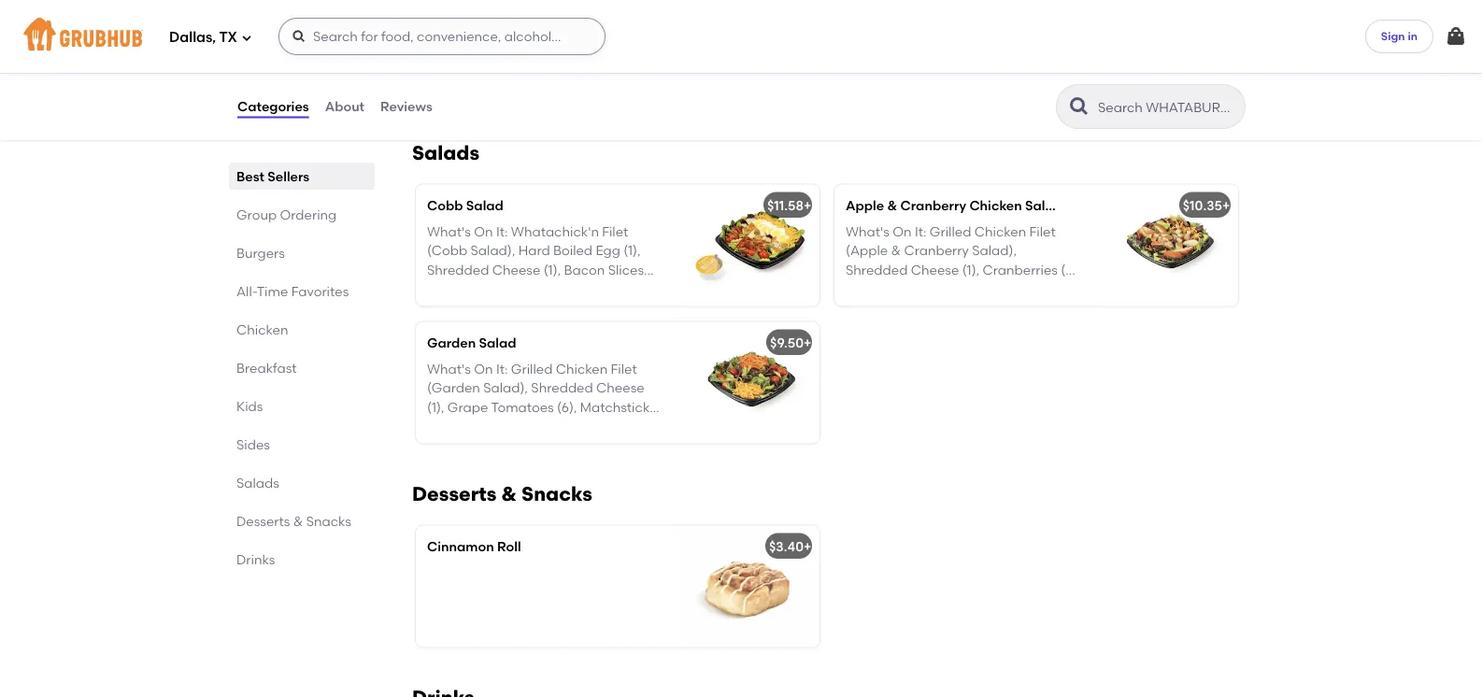 Task type: describe. For each thing, give the bounding box(es) containing it.
cobb salad image
[[680, 185, 820, 307]]

what's for what's on it: grilled chicken filet (garden salad), shredded cheese (1), grape tomatoes (6), matchstick carrots (1)
[[427, 362, 471, 378]]

grated
[[583, 281, 629, 297]]

drinks tab
[[237, 550, 367, 569]]

best sellers tab
[[237, 166, 367, 186]]

roll
[[497, 539, 521, 555]]

apple & cranberry chicken salad
[[846, 198, 1063, 214]]

$11.58 +
[[767, 198, 812, 214]]

categories
[[237, 98, 309, 114]]

shredded inside what's on it: whatachick'n filet (cobb salad), hard boiled egg (1), shredded cheese (1), bacon slices (3), grape tomatoes (6), grated carrots, red roma blend
[[427, 262, 489, 278]]

(6), inside the what's on it: grilled chicken filet (garden salad), shredded cheese (1), grape tomatoes (6), matchstick carrots (1)
[[557, 400, 577, 415]]

desserts & snacks tab
[[237, 511, 367, 531]]

in
[[1408, 29, 1418, 43]]

on for (garden
[[474, 362, 493, 378]]

+ for $3.40
[[804, 539, 812, 555]]

(cobb
[[427, 243, 468, 259]]

cinnamon
[[427, 539, 494, 555]]

$3.40
[[769, 539, 804, 555]]

cinnamon roll image
[[680, 526, 820, 648]]

salad up cranberries
[[1026, 198, 1063, 214]]

& up roll
[[501, 482, 517, 506]]

about button
[[324, 73, 366, 140]]

salad), inside what's on it: whatachick'n filet (cobb salad), hard boiled egg (1), shredded cheese (1), bacon slices (3), grape tomatoes (6), grated carrots, red roma blend
[[471, 243, 515, 259]]

breakfast tab
[[237, 358, 367, 378]]

reviews
[[381, 98, 433, 114]]

what's for what's on it: grilled chicken filet (apple & cranberry salad), shredded cheese (1), cranberries (1), apple slices, matchstick carrots (1)
[[846, 224, 890, 240]]

group ordering
[[237, 207, 337, 222]]

Search WHATABURGER search field
[[1097, 98, 1240, 116]]

& up (apple
[[888, 198, 898, 214]]

hard
[[518, 243, 550, 259]]

0 vertical spatial cranberry
[[901, 198, 967, 214]]

desserts inside "desserts & snacks" tab
[[237, 513, 290, 529]]

carrots inside what's on it: grilled chicken filet (apple & cranberry salad), shredded cheese (1), cranberries (1), apple slices, matchstick carrots (1)
[[1002, 281, 1050, 297]]

burgers
[[237, 245, 285, 261]]

cranberry inside what's on it: grilled chicken filet (apple & cranberry salad), shredded cheese (1), cranberries (1), apple slices, matchstick carrots (1)
[[904, 243, 969, 259]]

sides tab
[[237, 435, 367, 454]]

best sellers
[[237, 168, 310, 184]]

roma
[[510, 300, 547, 316]]

apple inside what's on it: grilled chicken filet (apple & cranberry salad), shredded cheese (1), cranberries (1), apple slices, matchstick carrots (1)
[[846, 281, 884, 297]]

drinks
[[237, 552, 275, 567]]

(1), down hard at the left of page
[[544, 262, 561, 278]]

tomatoes inside the what's on it: grilled chicken filet (garden salad), shredded cheese (1), grape tomatoes (6), matchstick carrots (1)
[[491, 400, 554, 415]]

cheese inside what's on it: whatachick'n filet (cobb salad), hard boiled egg (1), shredded cheese (1), bacon slices (3), grape tomatoes (6), grated carrots, red roma blend
[[492, 262, 541, 278]]

dallas,
[[169, 29, 216, 46]]

sign in
[[1382, 29, 1418, 43]]

sides
[[237, 437, 270, 452]]

grape inside the what's on it: grilled chicken filet (garden salad), shredded cheese (1), grape tomatoes (6), matchstick carrots (1)
[[448, 400, 488, 415]]

red
[[482, 300, 507, 316]]

$9.50 +
[[770, 335, 812, 351]]

1 horizontal spatial desserts
[[412, 482, 497, 506]]

(1) inside the what's on it: grilled chicken filet (garden salad), shredded cheese (1), grape tomatoes (6), matchstick carrots (1)
[[478, 419, 492, 434]]

desserts & snacks inside tab
[[237, 513, 351, 529]]

cobb
[[427, 198, 463, 214]]

on for (apple
[[893, 224, 912, 240]]

whatachick'n
[[511, 224, 599, 240]]

(garden
[[427, 381, 480, 396]]

svg image
[[292, 29, 307, 44]]

(3),
[[427, 281, 447, 297]]

+ for $9.50
[[804, 335, 812, 351]]

egg
[[596, 243, 621, 259]]

cheese inside the what's on it: grilled chicken filet (garden salad), shredded cheese (1), grape tomatoes (6), matchstick carrots (1)
[[596, 381, 645, 396]]

salads tab
[[237, 473, 367, 493]]

all-time favorites tab
[[237, 281, 367, 301]]

chicken inside the what's on it: grilled chicken filet (garden salad), shredded cheese (1), grape tomatoes (6), matchstick carrots (1)
[[556, 362, 608, 378]]

grilled for cranberry
[[930, 224, 972, 240]]



Task type: locate. For each thing, give the bounding box(es) containing it.
0 horizontal spatial salads
[[237, 475, 279, 491]]

reviews button
[[380, 73, 434, 140]]

svg image right 'tx'
[[241, 32, 252, 43]]

1 vertical spatial (6),
[[557, 400, 577, 415]]

tx
[[219, 29, 237, 46]]

desserts up "drinks"
[[237, 513, 290, 529]]

0 horizontal spatial (1)
[[478, 419, 492, 434]]

desserts up the cinnamon
[[412, 482, 497, 506]]

it: down apple & cranberry chicken salad
[[915, 224, 927, 240]]

1 vertical spatial carrots
[[427, 419, 475, 434]]

salad
[[466, 198, 504, 214], [1026, 198, 1063, 214], [479, 335, 517, 351]]

1 vertical spatial snacks
[[306, 513, 351, 529]]

0 vertical spatial apple
[[846, 198, 884, 214]]

filet up egg
[[602, 224, 629, 240]]

chicken down "blend"
[[556, 362, 608, 378]]

grape up carrots, on the left
[[450, 281, 491, 297]]

chicken inside what's on it: grilled chicken filet (apple & cranberry salad), shredded cheese (1), cranberries (1), apple slices, matchstick carrots (1)
[[975, 224, 1027, 240]]

shredded down (apple
[[846, 262, 908, 278]]

what's on it: grilled chicken filet (apple & cranberry salad), shredded cheese (1), cranberries (1), apple slices, matchstick carrots (1)
[[846, 224, 1079, 297]]

tomatoes inside what's on it: whatachick'n filet (cobb salad), hard boiled egg (1), shredded cheese (1), bacon slices (3), grape tomatoes (6), grated carrots, red roma blend
[[494, 281, 557, 297]]

grilled
[[930, 224, 972, 240], [511, 362, 553, 378]]

0 vertical spatial matchstick
[[929, 281, 999, 297]]

& inside what's on it: grilled chicken filet (apple & cranberry salad), shredded cheese (1), cranberries (1), apple slices, matchstick carrots (1)
[[891, 243, 901, 259]]

chicken inside chicken tab
[[237, 322, 288, 337]]

(1), down (garden
[[427, 400, 444, 415]]

garden salad image
[[680, 323, 820, 444]]

carrots down (garden
[[427, 419, 475, 434]]

salads down sides
[[237, 475, 279, 491]]

salad), inside what's on it: grilled chicken filet (apple & cranberry salad), shredded cheese (1), cranberries (1), apple slices, matchstick carrots (1)
[[972, 243, 1017, 259]]

chicken tab
[[237, 320, 367, 339]]

what's up (garden
[[427, 362, 471, 378]]

breakfast
[[237, 360, 297, 376]]

grape inside what's on it: whatachick'n filet (cobb salad), hard boiled egg (1), shredded cheese (1), bacon slices (3), grape tomatoes (6), grated carrots, red roma blend
[[450, 281, 491, 297]]

burgers tab
[[237, 243, 367, 263]]

1 vertical spatial grilled
[[511, 362, 553, 378]]

kids
[[237, 398, 263, 414]]

carrots down cranberries
[[1002, 281, 1050, 297]]

it:
[[496, 224, 508, 240], [915, 224, 927, 240], [496, 362, 508, 378]]

snacks
[[522, 482, 593, 506], [306, 513, 351, 529]]

time
[[257, 283, 288, 299]]

main navigation navigation
[[0, 0, 1483, 73]]

salad for $11.58 +
[[466, 198, 504, 214]]

shredded down '(cobb' at the left top of the page
[[427, 262, 489, 278]]

best
[[237, 168, 264, 184]]

all-time favorites
[[237, 283, 349, 299]]

on down cobb salad
[[474, 224, 493, 240]]

filet for what's on it: grilled chicken filet (apple & cranberry salad), shredded cheese (1), cranberries (1), apple slices, matchstick carrots (1)
[[1030, 224, 1056, 240]]

0 horizontal spatial snacks
[[306, 513, 351, 529]]

1 vertical spatial grape
[[448, 400, 488, 415]]

1 vertical spatial apple
[[846, 281, 884, 297]]

2 horizontal spatial shredded
[[846, 262, 908, 278]]

1 vertical spatial matchstick
[[580, 400, 650, 415]]

chicken up what's on it: grilled chicken filet (apple & cranberry salad), shredded cheese (1), cranberries (1), apple slices, matchstick carrots (1)
[[970, 198, 1022, 214]]

it: inside the what's on it: grilled chicken filet (garden salad), shredded cheese (1), grape tomatoes (6), matchstick carrots (1)
[[496, 362, 508, 378]]

grilled down roma
[[511, 362, 553, 378]]

what's on it: whatachick'n filet (cobb salad), hard boiled egg (1), shredded cheese (1), bacon slices (3), grape tomatoes (6), grated carrots, red roma blend
[[427, 224, 644, 316]]

chicken up breakfast
[[237, 322, 288, 337]]

0 vertical spatial snacks
[[522, 482, 593, 506]]

salad), left hard at the left of page
[[471, 243, 515, 259]]

on inside what's on it: grilled chicken filet (apple & cranberry salad), shredded cheese (1), cranberries (1), apple slices, matchstick carrots (1)
[[893, 224, 912, 240]]

grilled inside what's on it: grilled chicken filet (apple & cranberry salad), shredded cheese (1), cranberries (1), apple slices, matchstick carrots (1)
[[930, 224, 972, 240]]

chicken
[[970, 198, 1022, 214], [975, 224, 1027, 240], [237, 322, 288, 337], [556, 362, 608, 378]]

cheese
[[492, 262, 541, 278], [911, 262, 959, 278], [596, 381, 645, 396]]

it: inside what's on it: grilled chicken filet (apple & cranberry salad), shredded cheese (1), cranberries (1), apple slices, matchstick carrots (1)
[[915, 224, 927, 240]]

salad),
[[471, 243, 515, 259], [972, 243, 1017, 259], [483, 381, 528, 396]]

+ for $11.58
[[804, 198, 812, 214]]

0 horizontal spatial svg image
[[241, 32, 252, 43]]

what's inside what's on it: whatachick'n filet (cobb salad), hard boiled egg (1), shredded cheese (1), bacon slices (3), grape tomatoes (6), grated carrots, red roma blend
[[427, 224, 471, 240]]

categories button
[[237, 73, 310, 140]]

(apple
[[846, 243, 888, 259]]

shredded
[[427, 262, 489, 278], [846, 262, 908, 278], [531, 381, 593, 396]]

garden
[[427, 335, 476, 351]]

filet down grated
[[611, 362, 637, 378]]

about
[[325, 98, 365, 114]]

garden salad
[[427, 335, 517, 351]]

shredded inside what's on it: grilled chicken filet (apple & cranberry salad), shredded cheese (1), cranberries (1), apple slices, matchstick carrots (1)
[[846, 262, 908, 278]]

all-
[[237, 283, 257, 299]]

on down garden salad
[[474, 362, 493, 378]]

apple
[[846, 198, 884, 214], [846, 281, 884, 297]]

blend
[[551, 300, 587, 316]]

salad right "cobb"
[[466, 198, 504, 214]]

on inside what's on it: whatachick'n filet (cobb salad), hard boiled egg (1), shredded cheese (1), bacon slices (3), grape tomatoes (6), grated carrots, red roma blend
[[474, 224, 493, 240]]

shredded inside the what's on it: grilled chicken filet (garden salad), shredded cheese (1), grape tomatoes (6), matchstick carrots (1)
[[531, 381, 593, 396]]

0 vertical spatial (6),
[[560, 281, 580, 297]]

kids tab
[[237, 396, 367, 416]]

&
[[888, 198, 898, 214], [891, 243, 901, 259], [501, 482, 517, 506], [293, 513, 303, 529]]

filet inside what's on it: whatachick'n filet (cobb salad), hard boiled egg (1), shredded cheese (1), bacon slices (3), grape tomatoes (6), grated carrots, red roma blend
[[602, 224, 629, 240]]

0 vertical spatial grape
[[450, 281, 491, 297]]

1 vertical spatial tomatoes
[[491, 400, 554, 415]]

salads
[[412, 141, 480, 165], [237, 475, 279, 491]]

+
[[804, 198, 812, 214], [1223, 198, 1231, 214], [804, 335, 812, 351], [804, 539, 812, 555]]

salad), right (garden
[[483, 381, 528, 396]]

1 vertical spatial (1)
[[478, 419, 492, 434]]

what's for what's on it: whatachick'n filet (cobb salad), hard boiled egg (1), shredded cheese (1), bacon slices (3), grape tomatoes (6), grated carrots, red roma blend
[[427, 224, 471, 240]]

desserts & snacks
[[412, 482, 593, 506], [237, 513, 351, 529]]

1 horizontal spatial carrots
[[1002, 281, 1050, 297]]

tomatoes
[[494, 281, 557, 297], [491, 400, 554, 415]]

0 horizontal spatial shredded
[[427, 262, 489, 278]]

it: down garden salad
[[496, 362, 508, 378]]

filet for what's on it: grilled chicken filet (garden salad), shredded cheese (1), grape tomatoes (6), matchstick carrots (1)
[[611, 362, 637, 378]]

boiled
[[553, 243, 593, 259]]

salad), inside the what's on it: grilled chicken filet (garden salad), shredded cheese (1), grape tomatoes (6), matchstick carrots (1)
[[483, 381, 528, 396]]

0 vertical spatial desserts & snacks
[[412, 482, 593, 506]]

0 vertical spatial desserts
[[412, 482, 497, 506]]

(1), left cranberries
[[963, 262, 980, 278]]

it: down cobb salad
[[496, 224, 508, 240]]

filet up cranberries
[[1030, 224, 1056, 240]]

salads up "cobb"
[[412, 141, 480, 165]]

apple & cranberry chicken salad image
[[1098, 185, 1239, 307]]

tomatoes down garden salad
[[491, 400, 554, 415]]

it: for hard
[[496, 224, 508, 240]]

(1),
[[624, 243, 641, 259], [544, 262, 561, 278], [963, 262, 980, 278], [1061, 262, 1079, 278], [427, 400, 444, 415]]

1 horizontal spatial grilled
[[930, 224, 972, 240]]

what's on it: grilled chicken filet (garden salad), shredded cheese (1), grape tomatoes (6), matchstick carrots (1)
[[427, 362, 650, 434]]

on
[[474, 224, 493, 240], [893, 224, 912, 240], [474, 362, 493, 378]]

grilled down apple & cranberry chicken salad
[[930, 224, 972, 240]]

1 horizontal spatial desserts & snacks
[[412, 482, 593, 506]]

Search for food, convenience, alcohol... search field
[[279, 18, 606, 55]]

cheese inside what's on it: grilled chicken filet (apple & cranberry salad), shredded cheese (1), cranberries (1), apple slices, matchstick carrots (1)
[[911, 262, 959, 278]]

filet inside what's on it: grilled chicken filet (apple & cranberry salad), shredded cheese (1), cranberries (1), apple slices, matchstick carrots (1)
[[1030, 224, 1056, 240]]

chicken up cranberries
[[975, 224, 1027, 240]]

1 vertical spatial salads
[[237, 475, 279, 491]]

0 vertical spatial grilled
[[930, 224, 972, 240]]

0 vertical spatial tomatoes
[[494, 281, 557, 297]]

what's inside what's on it: grilled chicken filet (apple & cranberry salad), shredded cheese (1), cranberries (1), apple slices, matchstick carrots (1)
[[846, 224, 890, 240]]

desserts
[[412, 482, 497, 506], [237, 513, 290, 529]]

& up drinks tab
[[293, 513, 303, 529]]

grape
[[450, 281, 491, 297], [448, 400, 488, 415]]

apple up (apple
[[846, 198, 884, 214]]

1 vertical spatial desserts & snacks
[[237, 513, 351, 529]]

1 apple from the top
[[846, 198, 884, 214]]

salads inside salads "tab"
[[237, 475, 279, 491]]

slices,
[[887, 281, 926, 297]]

search icon image
[[1068, 95, 1091, 118]]

0 vertical spatial salads
[[412, 141, 480, 165]]

on for salad),
[[474, 224, 493, 240]]

sign
[[1382, 29, 1406, 43]]

apple down (apple
[[846, 281, 884, 297]]

1 horizontal spatial cheese
[[596, 381, 645, 396]]

1 horizontal spatial salads
[[412, 141, 480, 165]]

svg image right in
[[1445, 25, 1468, 48]]

(1), inside the what's on it: grilled chicken filet (garden salad), shredded cheese (1), grape tomatoes (6), matchstick carrots (1)
[[427, 400, 444, 415]]

filet
[[602, 224, 629, 240], [1030, 224, 1056, 240], [611, 362, 637, 378]]

0 horizontal spatial cheese
[[492, 262, 541, 278]]

0 horizontal spatial desserts
[[237, 513, 290, 529]]

0 vertical spatial (1)
[[1053, 281, 1067, 297]]

carrots inside the what's on it: grilled chicken filet (garden salad), shredded cheese (1), grape tomatoes (6), matchstick carrots (1)
[[427, 419, 475, 434]]

matchstick inside what's on it: grilled chicken filet (apple & cranberry salad), shredded cheese (1), cranberries (1), apple slices, matchstick carrots (1)
[[929, 281, 999, 297]]

$9.50
[[770, 335, 804, 351]]

cinnamon roll
[[427, 539, 521, 555]]

& inside tab
[[293, 513, 303, 529]]

it: for salad),
[[496, 362, 508, 378]]

matchstick inside the what's on it: grilled chicken filet (garden salad), shredded cheese (1), grape tomatoes (6), matchstick carrots (1)
[[580, 400, 650, 415]]

1 horizontal spatial shredded
[[531, 381, 593, 396]]

salad down red
[[479, 335, 517, 351]]

desserts & snacks up roll
[[412, 482, 593, 506]]

what's up '(cobb' at the left top of the page
[[427, 224, 471, 240]]

$10.35 +
[[1183, 198, 1231, 214]]

bacon
[[564, 262, 605, 278]]

$10.35
[[1183, 198, 1223, 214]]

1 horizontal spatial snacks
[[522, 482, 593, 506]]

cranberry up what's on it: grilled chicken filet (apple & cranberry salad), shredded cheese (1), cranberries (1), apple slices, matchstick carrots (1)
[[901, 198, 967, 214]]

sign in button
[[1366, 20, 1434, 53]]

it: inside what's on it: whatachick'n filet (cobb salad), hard boiled egg (1), shredded cheese (1), bacon slices (3), grape tomatoes (6), grated carrots, red roma blend
[[496, 224, 508, 240]]

tomatoes up roma
[[494, 281, 557, 297]]

matchstick
[[929, 281, 999, 297], [580, 400, 650, 415]]

ordering
[[280, 207, 337, 222]]

it: for &
[[915, 224, 927, 240]]

salad), up cranberries
[[972, 243, 1017, 259]]

cranberry
[[901, 198, 967, 214], [904, 243, 969, 259]]

shredded down "blend"
[[531, 381, 593, 396]]

cranberries
[[983, 262, 1058, 278]]

& right (apple
[[891, 243, 901, 259]]

1 horizontal spatial matchstick
[[929, 281, 999, 297]]

grilled for shredded
[[511, 362, 553, 378]]

2 horizontal spatial cheese
[[911, 262, 959, 278]]

(1) down (garden
[[478, 419, 492, 434]]

0 vertical spatial carrots
[[1002, 281, 1050, 297]]

1 vertical spatial desserts
[[237, 513, 290, 529]]

what's up (apple
[[846, 224, 890, 240]]

1 horizontal spatial svg image
[[1445, 25, 1468, 48]]

what's inside the what's on it: grilled chicken filet (garden salad), shredded cheese (1), grape tomatoes (6), matchstick carrots (1)
[[427, 362, 471, 378]]

(1), right cranberries
[[1061, 262, 1079, 278]]

dallas, tx
[[169, 29, 237, 46]]

$3.40 +
[[769, 539, 812, 555]]

2 apple from the top
[[846, 281, 884, 297]]

what's
[[427, 224, 471, 240], [846, 224, 890, 240], [427, 362, 471, 378]]

1 vertical spatial cranberry
[[904, 243, 969, 259]]

family fry box image
[[680, 0, 820, 103]]

0 horizontal spatial carrots
[[427, 419, 475, 434]]

on inside the what's on it: grilled chicken filet (garden salad), shredded cheese (1), grape tomatoes (6), matchstick carrots (1)
[[474, 362, 493, 378]]

0 horizontal spatial desserts & snacks
[[237, 513, 351, 529]]

(1)
[[1053, 281, 1067, 297], [478, 419, 492, 434]]

slices
[[608, 262, 644, 278]]

(6), inside what's on it: whatachick'n filet (cobb salad), hard boiled egg (1), shredded cheese (1), bacon slices (3), grape tomatoes (6), grated carrots, red roma blend
[[560, 281, 580, 297]]

sellers
[[268, 168, 310, 184]]

1 horizontal spatial (1)
[[1053, 281, 1067, 297]]

filet inside the what's on it: grilled chicken filet (garden salad), shredded cheese (1), grape tomatoes (6), matchstick carrots (1)
[[611, 362, 637, 378]]

carrots
[[1002, 281, 1050, 297], [427, 419, 475, 434]]

+ for $10.35
[[1223, 198, 1231, 214]]

cobb salad
[[427, 198, 504, 214]]

0 horizontal spatial matchstick
[[580, 400, 650, 415]]

desserts & snacks up drinks tab
[[237, 513, 351, 529]]

group ordering tab
[[237, 205, 367, 224]]

carrots,
[[427, 300, 478, 316]]

0 horizontal spatial grilled
[[511, 362, 553, 378]]

svg image
[[1445, 25, 1468, 48], [241, 32, 252, 43]]

(1) down cranberries
[[1053, 281, 1067, 297]]

$11.58
[[767, 198, 804, 214]]

salad for $9.50 +
[[479, 335, 517, 351]]

on up slices,
[[893, 224, 912, 240]]

(6),
[[560, 281, 580, 297], [557, 400, 577, 415]]

snacks inside tab
[[306, 513, 351, 529]]

favorites
[[291, 283, 349, 299]]

grape down (garden
[[448, 400, 488, 415]]

grilled inside the what's on it: grilled chicken filet (garden salad), shredded cheese (1), grape tomatoes (6), matchstick carrots (1)
[[511, 362, 553, 378]]

(1) inside what's on it: grilled chicken filet (apple & cranberry salad), shredded cheese (1), cranberries (1), apple slices, matchstick carrots (1)
[[1053, 281, 1067, 297]]

(1), up the "slices"
[[624, 243, 641, 259]]

cranberry up slices,
[[904, 243, 969, 259]]

group
[[237, 207, 277, 222]]



Task type: vqa. For each thing, say whether or not it's contained in the screenshot.
Garden Salad image
yes



